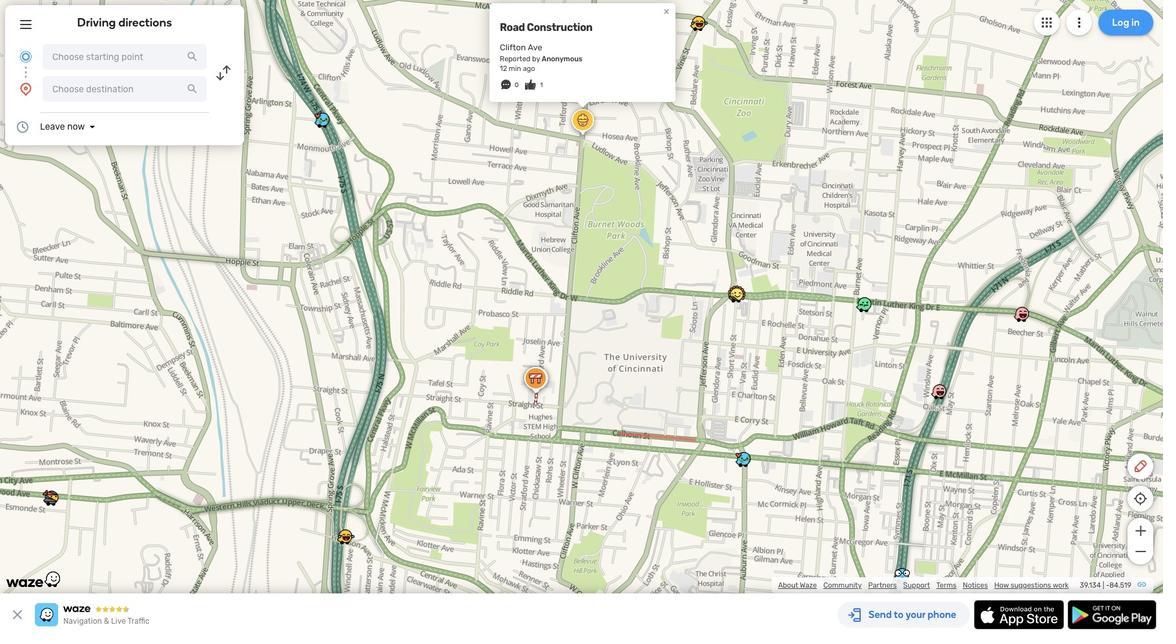 Task type: describe. For each thing, give the bounding box(es) containing it.
navigation & live traffic
[[63, 617, 149, 627]]

Choose destination text field
[[43, 76, 207, 102]]

0
[[515, 81, 519, 89]]

clifton ave reported by anonymous 12 min ago
[[500, 43, 583, 73]]

current location image
[[18, 49, 34, 65]]

clifton
[[500, 43, 526, 52]]

location image
[[18, 81, 34, 97]]

link image
[[1137, 580, 1147, 590]]

|
[[1103, 582, 1104, 590]]

suggestions
[[1011, 582, 1051, 590]]

pencil image
[[1133, 459, 1148, 475]]

directions
[[119, 16, 172, 30]]

1
[[540, 81, 543, 89]]

live
[[111, 617, 126, 627]]

partners link
[[868, 582, 897, 590]]

about waze link
[[778, 582, 817, 590]]

84.519
[[1110, 582, 1132, 590]]

Choose starting point text field
[[43, 44, 207, 70]]

clock image
[[15, 119, 30, 135]]

community link
[[823, 582, 862, 590]]

-
[[1106, 582, 1110, 590]]

partners
[[868, 582, 897, 590]]

x image
[[10, 608, 25, 623]]

support link
[[903, 582, 930, 590]]

by
[[532, 55, 540, 63]]

ave
[[528, 43, 542, 52]]

min
[[509, 65, 521, 73]]

leave now
[[40, 121, 85, 132]]

how suggestions work link
[[995, 582, 1069, 590]]

12
[[500, 65, 507, 73]]

× link
[[661, 5, 672, 17]]



Task type: locate. For each thing, give the bounding box(es) containing it.
now
[[67, 121, 85, 132]]

about waze community partners support terms notices how suggestions work
[[778, 582, 1069, 590]]

×
[[664, 5, 669, 17]]

traffic
[[128, 617, 149, 627]]

terms
[[937, 582, 957, 590]]

leave
[[40, 121, 65, 132]]

navigation
[[63, 617, 102, 627]]

notices
[[963, 582, 988, 590]]

reported
[[500, 55, 531, 63]]

community
[[823, 582, 862, 590]]

terms link
[[937, 582, 957, 590]]

anonymous
[[542, 55, 583, 63]]

support
[[903, 582, 930, 590]]

work
[[1053, 582, 1069, 590]]

road construction
[[500, 21, 593, 33]]

construction
[[527, 21, 593, 33]]

notices link
[[963, 582, 988, 590]]

about
[[778, 582, 798, 590]]

driving
[[77, 16, 116, 30]]

ago
[[523, 65, 535, 73]]

39.134 | -84.519
[[1080, 582, 1132, 590]]

driving directions
[[77, 16, 172, 30]]

road
[[500, 21, 525, 33]]

how
[[995, 582, 1009, 590]]

&
[[104, 617, 109, 627]]

39.134
[[1080, 582, 1101, 590]]

waze
[[800, 582, 817, 590]]

zoom in image
[[1133, 524, 1149, 539]]

zoom out image
[[1133, 544, 1149, 560]]



Task type: vqa. For each thing, say whether or not it's contained in the screenshot.
road closed icon
no



